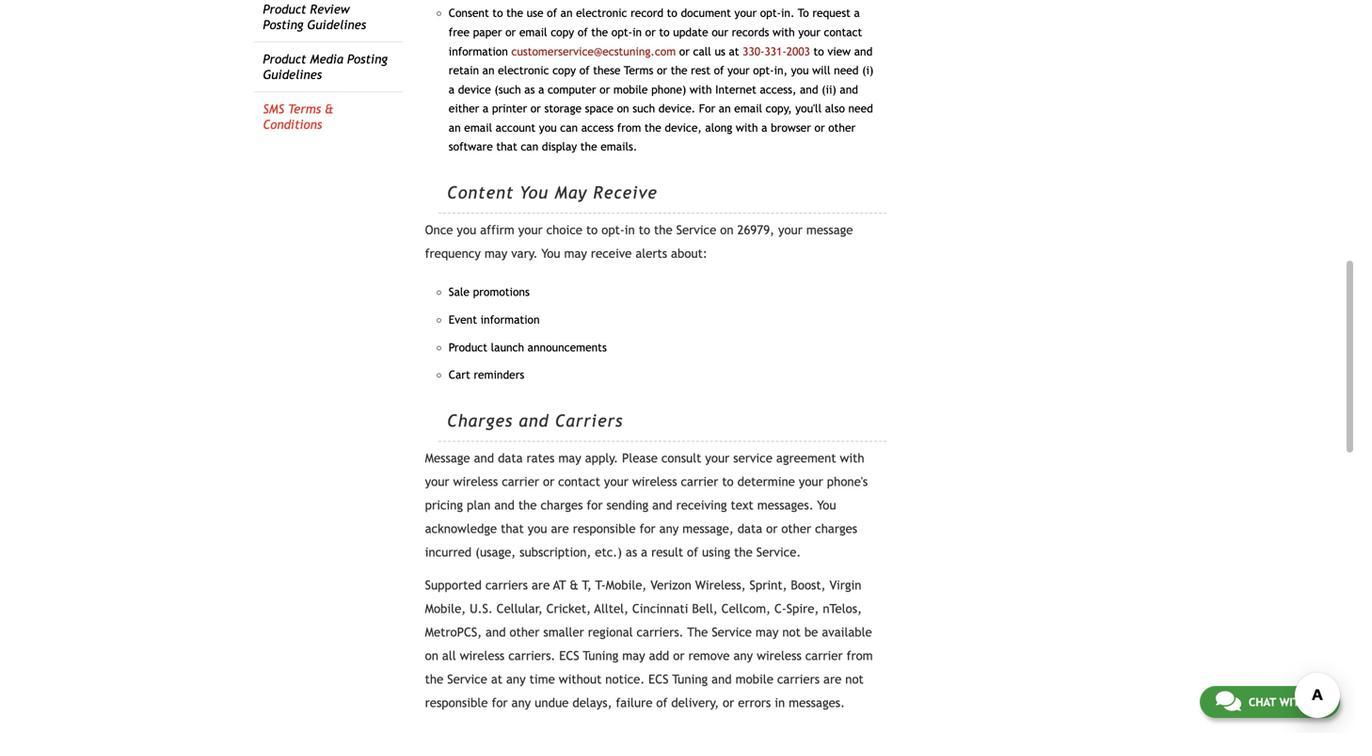 Task type: locate. For each thing, give the bounding box(es) containing it.
on
[[617, 102, 629, 115], [720, 223, 734, 237], [425, 649, 439, 663]]

0 horizontal spatial contact
[[558, 474, 600, 489]]

service down the all
[[447, 672, 487, 687]]

1 horizontal spatial can
[[560, 121, 578, 134]]

2 vertical spatial email
[[464, 121, 492, 134]]

for left sending at the left of page
[[587, 498, 603, 513]]

1 vertical spatial carriers.
[[508, 649, 556, 663]]

product inside the product media posting guidelines
[[263, 52, 306, 66]]

1 horizontal spatial mobile
[[736, 672, 774, 687]]

with
[[773, 25, 795, 39], [690, 83, 712, 96], [736, 121, 758, 134], [840, 451, 865, 466], [1280, 696, 1307, 709]]

0 vertical spatial are
[[551, 522, 569, 536]]

1 horizontal spatial email
[[519, 25, 547, 39]]

1 horizontal spatial terms
[[624, 64, 654, 77]]

330-331-2003 link
[[743, 44, 810, 58]]

1 vertical spatial responsible
[[425, 696, 488, 710]]

0 horizontal spatial mobile,
[[425, 602, 466, 616]]

1 vertical spatial for
[[640, 522, 656, 536]]

2 vertical spatial service
[[447, 672, 487, 687]]

opt-
[[760, 6, 781, 20], [612, 25, 633, 39], [753, 64, 774, 77], [602, 223, 625, 237]]

2 horizontal spatial other
[[828, 121, 856, 134]]

0 vertical spatial posting
[[263, 18, 303, 32]]

plan
[[467, 498, 491, 513]]

media
[[310, 52, 343, 66]]

1 horizontal spatial responsible
[[573, 522, 636, 536]]

product left review
[[263, 2, 306, 17]]

0 vertical spatial terms
[[624, 64, 654, 77]]

you inside once you affirm your choice to opt-in to the service on 26979, your message frequency may vary.                   you may receive alerts about:
[[457, 223, 476, 237]]

1 vertical spatial contact
[[558, 474, 600, 489]]

from
[[617, 121, 641, 134], [847, 649, 873, 663]]

responsible down the all
[[425, 696, 488, 710]]

undue
[[535, 696, 569, 710]]

0 vertical spatial from
[[617, 121, 641, 134]]

ecs
[[559, 649, 579, 663], [649, 672, 669, 687]]

0 vertical spatial you
[[520, 183, 549, 202]]

1 horizontal spatial contact
[[824, 25, 862, 39]]

terms inside to view and retain an electronic copy of these terms or the rest of your opt-in, you will need                     (i) a device (such as a computer or mobile phone) with internet access, and                     (ii) and either a printer or storage space on such device.                     for an email copy, you'll also need an email account you can access from the device,                     along with a browser or other software that can display the emails.
[[624, 64, 654, 77]]

may
[[485, 246, 508, 261], [564, 246, 587, 261], [558, 451, 581, 466], [756, 625, 779, 640], [622, 649, 645, 663]]

mobile, down supported
[[425, 602, 466, 616]]

be
[[805, 625, 818, 640]]

service down cellcom,
[[712, 625, 752, 640]]

from down available
[[847, 649, 873, 663]]

carriers up cellular,
[[486, 578, 528, 593]]

tuning
[[583, 649, 619, 663], [672, 672, 708, 687]]

may inside the message and data rates may apply. please consult your service agreement with your wireless carrier                   or contact your wireless carrier to determine your phone's pricing plan and the charges for                   sending and receiving text messages. you acknowledge that you are responsible for any message,                   data or other charges incurred (usage, subscription, etc.) as a result of using the service.
[[558, 451, 581, 466]]

0 horizontal spatial for
[[492, 696, 508, 710]]

or left call
[[679, 44, 690, 58]]

1 vertical spatial need
[[849, 102, 873, 115]]

1 vertical spatial that
[[501, 522, 524, 536]]

to inside to view and retain an electronic copy of these terms or the rest of your opt-in, you will need                     (i) a device (such as a computer or mobile phone) with internet access, and                     (ii) and either a printer or storage space on such device.                     for an email copy, you'll also need an email account you can access from the device,                     along with a browser or other software that can display the emails.
[[814, 44, 824, 58]]

0 vertical spatial electronic
[[576, 6, 627, 20]]

other up service.
[[782, 522, 812, 536]]

contact down apply.
[[558, 474, 600, 489]]

or right "printer"
[[531, 102, 541, 115]]

consult
[[662, 451, 702, 466]]

a
[[854, 6, 860, 20], [449, 83, 455, 96], [538, 83, 544, 96], [483, 102, 489, 115], [762, 121, 768, 134], [641, 545, 648, 560]]

0 horizontal spatial tuning
[[583, 649, 619, 663]]

once
[[425, 223, 453, 237]]

acknowledge
[[425, 522, 497, 536]]

need right also
[[849, 102, 873, 115]]

verizon
[[651, 578, 692, 593]]

2 vertical spatial are
[[824, 672, 842, 687]]

at
[[729, 44, 739, 58], [491, 672, 503, 687]]

1 horizontal spatial carriers
[[777, 672, 820, 687]]

guidelines down media
[[263, 67, 322, 82]]

the up customerservice@ecstuning.com link
[[591, 25, 608, 39]]

1 vertical spatial can
[[521, 140, 539, 153]]

0 horizontal spatial are
[[532, 578, 550, 593]]

with down rest
[[690, 83, 712, 96]]

0 horizontal spatial on
[[425, 649, 439, 663]]

sms terms & conditions link
[[263, 102, 334, 132]]

mobile
[[614, 83, 648, 96], [736, 672, 774, 687]]

that down account
[[496, 140, 517, 153]]

your
[[735, 6, 757, 20], [798, 25, 821, 39], [728, 64, 750, 77], [518, 223, 543, 237], [778, 223, 803, 237], [705, 451, 730, 466], [425, 474, 449, 489], [604, 474, 629, 489], [799, 474, 823, 489]]

as right the "etc.)"
[[626, 545, 637, 560]]

1 horizontal spatial posting
[[347, 52, 388, 66]]

cellcom,
[[722, 602, 771, 616]]

carriers.
[[637, 625, 684, 640], [508, 649, 556, 663]]

1 horizontal spatial data
[[738, 522, 763, 536]]

1 vertical spatial other
[[782, 522, 812, 536]]

information up launch
[[481, 313, 540, 326]]

0 vertical spatial service
[[676, 223, 717, 237]]

terms
[[624, 64, 654, 77], [288, 102, 321, 116]]

messages. right errors on the right bottom
[[789, 696, 845, 710]]

26979,
[[737, 223, 775, 237]]

metropcs,
[[425, 625, 482, 640]]

may down choice
[[564, 246, 587, 261]]

delivery,
[[671, 696, 719, 710]]

once you affirm your choice to opt-in to the service on 26979, your message frequency may vary.                   you may receive alerts about:
[[425, 223, 853, 261]]

1 vertical spatial mobile,
[[425, 602, 466, 616]]

1 vertical spatial tuning
[[672, 672, 708, 687]]

responsible inside the message and data rates may apply. please consult your service agreement with your wireless carrier                   or contact your wireless carrier to determine your phone's pricing plan and the charges for                   sending and receiving text messages. you acknowledge that you are responsible for any message,                   data or other charges incurred (usage, subscription, etc.) as a result of using the service.
[[573, 522, 636, 536]]

rest
[[691, 64, 711, 77]]

terms down customerservice@ecstuning.com or call us at 330-331-2003 at top
[[624, 64, 654, 77]]

carriers down be
[[777, 672, 820, 687]]

a inside consent to the use of an electronic record to document your opt-in. to request a free paper or                     email copy of the opt-in or to update our records with your contact information
[[854, 6, 860, 20]]

tuning down regional on the left bottom of the page
[[583, 649, 619, 663]]

(i)
[[862, 64, 874, 77]]

the
[[506, 6, 523, 20], [591, 25, 608, 39], [671, 64, 688, 77], [645, 121, 661, 134], [581, 140, 597, 153], [654, 223, 673, 237], [518, 498, 537, 513], [734, 545, 753, 560], [425, 672, 444, 687]]

supported
[[425, 578, 482, 593]]

0 vertical spatial as
[[525, 83, 535, 96]]

1 horizontal spatial carriers.
[[637, 625, 684, 640]]

message
[[807, 223, 853, 237]]

0 vertical spatial guidelines
[[307, 18, 366, 32]]

0 horizontal spatial terms
[[288, 102, 321, 116]]

2 vertical spatial other
[[510, 625, 540, 640]]

a down copy,
[[762, 121, 768, 134]]

result
[[651, 545, 683, 560]]

or down you'll
[[815, 121, 825, 134]]

vary.
[[511, 246, 538, 261]]

0 vertical spatial other
[[828, 121, 856, 134]]

on left the all
[[425, 649, 439, 663]]

1 vertical spatial electronic
[[498, 64, 549, 77]]

0 horizontal spatial carriers
[[486, 578, 528, 593]]

mobile up such
[[614, 83, 648, 96]]

email down use
[[519, 25, 547, 39]]

view
[[828, 44, 851, 58]]

you'll
[[796, 102, 822, 115]]

1 vertical spatial mobile
[[736, 672, 774, 687]]

an up device
[[483, 64, 495, 77]]

apply.
[[585, 451, 618, 466]]

carrier inside supported carriers are at & t, t-mobile, verizon wireless, sprint, boost, virgin mobile,                   u.s. cellular, cricket, alltel, cincinnati bell, cellcom, c-spire, ntelos, metropcs, and other                   smaller regional carriers. the service may not be available on all wireless carriers. ecs tuning                   may add or remove any wireless carrier from the service at any time without notice. ecs tuning and                   mobile carriers are not responsible for any undue delays, failure of delivery, or errors in messages.
[[805, 649, 843, 663]]

ecs down smaller
[[559, 649, 579, 663]]

1 vertical spatial terms
[[288, 102, 321, 116]]

0 vertical spatial information
[[449, 44, 508, 58]]

display
[[542, 140, 577, 153]]

2 horizontal spatial on
[[720, 223, 734, 237]]

on left such
[[617, 102, 629, 115]]

1 vertical spatial guidelines
[[263, 67, 322, 82]]

in inside once you affirm your choice to opt-in to the service on 26979, your message frequency may vary.                   you may receive alerts about:
[[625, 223, 635, 237]]

not left be
[[782, 625, 801, 640]]

are
[[551, 522, 569, 536], [532, 578, 550, 593], [824, 672, 842, 687]]

that inside the message and data rates may apply. please consult your service agreement with your wireless carrier                   or contact your wireless carrier to determine your phone's pricing plan and the charges for                   sending and receiving text messages. you acknowledge that you are responsible for any message,                   data or other charges incurred (usage, subscription, etc.) as a result of using the service.
[[501, 522, 524, 536]]

responsible up the "etc.)"
[[573, 522, 636, 536]]

0 vertical spatial product
[[263, 2, 306, 17]]

you down phone's
[[817, 498, 836, 513]]

at inside supported carriers are at & t, t-mobile, verizon wireless, sprint, boost, virgin mobile,                   u.s. cellular, cricket, alltel, cincinnati bell, cellcom, c-spire, ntelos, metropcs, and other                   smaller regional carriers. the service may not be available on all wireless carriers. ecs tuning                   may add or remove any wireless carrier from the service at any time without notice. ecs tuning and                   mobile carriers are not responsible for any undue delays, failure of delivery, or errors in messages.
[[491, 672, 503, 687]]

electronic up customerservice@ecstuning.com
[[576, 6, 627, 20]]

event information
[[449, 313, 540, 326]]

to right choice
[[586, 223, 598, 237]]

to up alerts
[[639, 223, 650, 237]]

carrier up receiving
[[681, 474, 718, 489]]

with inside consent to the use of an electronic record to document your opt-in. to request a free paper or                     email copy of the opt-in or to update our records with your contact information
[[773, 25, 795, 39]]

service inside once you affirm your choice to opt-in to the service on 26979, your message frequency may vary.                   you may receive alerts about:
[[676, 223, 717, 237]]

the up alerts
[[654, 223, 673, 237]]

review
[[310, 2, 350, 17]]

in right errors on the right bottom
[[775, 696, 785, 710]]

messages. inside the message and data rates may apply. please consult your service agreement with your wireless carrier                   or contact your wireless carrier to determine your phone's pricing plan and the charges for                   sending and receiving text messages. you acknowledge that you are responsible for any message,                   data or other charges incurred (usage, subscription, etc.) as a result of using the service.
[[757, 498, 814, 513]]

to up will
[[814, 44, 824, 58]]

0 vertical spatial at
[[729, 44, 739, 58]]

your up 'vary.'
[[518, 223, 543, 237]]

data down 'text'
[[738, 522, 763, 536]]

may
[[555, 183, 587, 202]]

other down cellular,
[[510, 625, 540, 640]]

0 horizontal spatial posting
[[263, 18, 303, 32]]

copy inside consent to the use of an electronic record to document your opt-in. to request a free paper or                     email copy of the opt-in or to update our records with your contact information
[[551, 25, 574, 39]]

any inside the message and data rates may apply. please consult your service agreement with your wireless carrier                   or contact your wireless carrier to determine your phone's pricing plan and the charges for                   sending and receiving text messages. you acknowledge that you are responsible for any message,                   data or other charges incurred (usage, subscription, etc.) as a result of using the service.
[[659, 522, 679, 536]]

2 vertical spatial for
[[492, 696, 508, 710]]

an right use
[[561, 6, 573, 20]]

cellular,
[[497, 602, 543, 616]]

1 horizontal spatial other
[[782, 522, 812, 536]]

0 horizontal spatial &
[[325, 102, 334, 116]]

email inside consent to the use of an electronic record to document your opt-in. to request a free paper or                     email copy of the opt-in or to update our records with your contact information
[[519, 25, 547, 39]]

opt- inside once you affirm your choice to opt-in to the service on 26979, your message frequency may vary.                   you may receive alerts about:
[[602, 223, 625, 237]]

1 vertical spatial you
[[542, 246, 561, 261]]

1 horizontal spatial as
[[626, 545, 637, 560]]

electronic inside consent to the use of an electronic record to document your opt-in. to request a free paper or                     email copy of the opt-in or to update our records with your contact information
[[576, 6, 627, 20]]

that
[[496, 140, 517, 153], [501, 522, 524, 536]]

0 vertical spatial mobile
[[614, 83, 648, 96]]

2 vertical spatial you
[[817, 498, 836, 513]]

may up notice.
[[622, 649, 645, 663]]

1 vertical spatial in
[[625, 223, 635, 237]]

0 vertical spatial in
[[633, 25, 642, 39]]

electronic
[[576, 6, 627, 20], [498, 64, 549, 77]]

spire,
[[787, 602, 819, 616]]

& left t,
[[570, 578, 579, 593]]

guidelines inside the product media posting guidelines
[[263, 67, 322, 82]]

0 vertical spatial data
[[498, 451, 523, 466]]

1 vertical spatial information
[[481, 313, 540, 326]]

that inside to view and retain an electronic copy of these terms or the rest of your opt-in, you will need                     (i) a device (such as a computer or mobile phone) with internet access, and                     (ii) and either a printer or storage space on such device.                     for an email copy, you'll also need an email account you can access from the device,                     along with a browser or other software that can display the emails.
[[496, 140, 517, 153]]

1 horizontal spatial electronic
[[576, 6, 627, 20]]

product inside product review posting guidelines
[[263, 2, 306, 17]]

mobile, up the alltel,
[[606, 578, 647, 593]]

in up receive
[[625, 223, 635, 237]]

0 horizontal spatial email
[[464, 121, 492, 134]]

guidelines inside product review posting guidelines
[[307, 18, 366, 32]]

please
[[622, 451, 658, 466]]

in inside supported carriers are at & t, t-mobile, verizon wireless, sprint, boost, virgin mobile,                   u.s. cellular, cricket, alltel, cincinnati bell, cellcom, c-spire, ntelos, metropcs, and other                   smaller regional carriers. the service may not be available on all wireless carriers. ecs tuning                   may add or remove any wireless carrier from the service at any time without notice. ecs tuning and                   mobile carriers are not responsible for any undue delays, failure of delivery, or errors in messages.
[[775, 696, 785, 710]]

product down event
[[449, 341, 488, 354]]

at left time
[[491, 672, 503, 687]]

also
[[825, 102, 845, 115]]

and
[[854, 44, 873, 58], [800, 83, 818, 96], [840, 83, 858, 96], [519, 411, 549, 431], [474, 451, 494, 466], [494, 498, 515, 513], [652, 498, 673, 513], [486, 625, 506, 640], [712, 672, 732, 687]]

carrier down be
[[805, 649, 843, 663]]

0 horizontal spatial at
[[491, 672, 503, 687]]

cart
[[449, 368, 470, 381]]

0 vertical spatial on
[[617, 102, 629, 115]]

1 vertical spatial from
[[847, 649, 873, 663]]

carriers. down "cincinnati"
[[637, 625, 684, 640]]

can down storage
[[560, 121, 578, 134]]

of inside supported carriers are at & t, t-mobile, verizon wireless, sprint, boost, virgin mobile,                   u.s. cellular, cricket, alltel, cincinnati bell, cellcom, c-spire, ntelos, metropcs, and other                   smaller regional carriers. the service may not be available on all wireless carriers. ecs tuning                   may add or remove any wireless carrier from the service at any time without notice. ecs tuning and                   mobile carriers are not responsible for any undue delays, failure of delivery, or errors in messages.
[[656, 696, 668, 710]]

data
[[498, 451, 523, 466], [738, 522, 763, 536]]

messages.
[[757, 498, 814, 513], [789, 696, 845, 710]]

0 vertical spatial carriers
[[486, 578, 528, 593]]

are up subscription,
[[551, 522, 569, 536]]

for
[[699, 102, 716, 115]]

document
[[681, 6, 731, 20]]

1 vertical spatial posting
[[347, 52, 388, 66]]

email up the software
[[464, 121, 492, 134]]

in down record
[[633, 25, 642, 39]]

1 vertical spatial not
[[845, 672, 864, 687]]

tuning up delivery,
[[672, 672, 708, 687]]

0 horizontal spatial ecs
[[559, 649, 579, 663]]

may right rates
[[558, 451, 581, 466]]

on inside supported carriers are at & t, t-mobile, verizon wireless, sprint, boost, virgin mobile,                   u.s. cellular, cricket, alltel, cincinnati bell, cellcom, c-spire, ntelos, metropcs, and other                   smaller regional carriers. the service may not be available on all wireless carriers. ecs tuning                   may add or remove any wireless carrier from the service at any time without notice. ecs tuning and                   mobile carriers are not responsible for any undue delays, failure of delivery, or errors in messages.
[[425, 649, 439, 663]]

customerservice@ecstuning.com link
[[511, 44, 676, 58]]

mobile up errors on the right bottom
[[736, 672, 774, 687]]

from up 'emails.'
[[617, 121, 641, 134]]

guidelines for review
[[307, 18, 366, 32]]

0 vertical spatial copy
[[551, 25, 574, 39]]

0 vertical spatial that
[[496, 140, 517, 153]]

frequency
[[425, 246, 481, 261]]

1 vertical spatial are
[[532, 578, 550, 593]]

the inside once you affirm your choice to opt-in to the service on 26979, your message frequency may vary.                   you may receive alerts about:
[[654, 223, 673, 237]]

0 vertical spatial messages.
[[757, 498, 814, 513]]

0 horizontal spatial responsible
[[425, 696, 488, 710]]

about:
[[671, 246, 708, 261]]

ecs down add
[[649, 672, 669, 687]]

messages. down the 'determine'
[[757, 498, 814, 513]]

affirm
[[480, 223, 515, 237]]

of
[[547, 6, 557, 20], [578, 25, 588, 39], [580, 64, 590, 77], [714, 64, 724, 77], [687, 545, 698, 560], [656, 696, 668, 710]]

1 vertical spatial email
[[734, 102, 762, 115]]

storage
[[544, 102, 582, 115]]

u.s.
[[470, 602, 493, 616]]

etc.)
[[595, 545, 622, 560]]

0 horizontal spatial as
[[525, 83, 535, 96]]

mobile inside to view and retain an electronic copy of these terms or the rest of your opt-in, you will need                     (i) a device (such as a computer or mobile phone) with internet access, and                     (ii) and either a printer or storage space on such device.                     for an email copy, you'll also need an email account you can access from the device,                     along with a browser or other software that can display the emails.
[[614, 83, 648, 96]]

as inside the message and data rates may apply. please consult your service agreement with your wireless carrier                   or contact your wireless carrier to determine your phone's pricing plan and the charges for                   sending and receiving text messages. you acknowledge that you are responsible for any message,                   data or other charges incurred (usage, subscription, etc.) as a result of using the service.
[[626, 545, 637, 560]]

0 horizontal spatial other
[[510, 625, 540, 640]]

contact inside consent to the use of an electronic record to document your opt-in. to request a free paper or                     email copy of the opt-in or to update our records with your contact information
[[824, 25, 862, 39]]

product for product media posting guidelines
[[263, 52, 306, 66]]

product launch announcements
[[449, 341, 607, 354]]

you left the may
[[520, 183, 549, 202]]

0 vertical spatial email
[[519, 25, 547, 39]]

virgin
[[830, 578, 862, 593]]

a right either
[[483, 102, 489, 115]]

2 horizontal spatial for
[[640, 522, 656, 536]]

are left at
[[532, 578, 550, 593]]

browser
[[771, 121, 811, 134]]

1 vertical spatial as
[[626, 545, 637, 560]]

posting inside the product media posting guidelines
[[347, 52, 388, 66]]

the down such
[[645, 121, 661, 134]]

us
[[715, 44, 726, 58]]

1 vertical spatial ecs
[[649, 672, 669, 687]]

regional
[[588, 625, 633, 640]]

for up result
[[640, 522, 656, 536]]

0 horizontal spatial from
[[617, 121, 641, 134]]

carriers. up time
[[508, 649, 556, 663]]

1 vertical spatial product
[[263, 52, 306, 66]]

charges
[[541, 498, 583, 513], [815, 522, 858, 536]]

emails.
[[601, 140, 637, 153]]

any left time
[[506, 672, 526, 687]]

text
[[731, 498, 754, 513]]

add
[[649, 649, 669, 663]]

for left undue
[[492, 696, 508, 710]]

1 vertical spatial messages.
[[789, 696, 845, 710]]

& inside sms terms & conditions
[[325, 102, 334, 116]]

these
[[593, 64, 621, 77]]

customerservice@ecstuning.com or call us at 330-331-2003
[[511, 44, 810, 58]]

opt- inside to view and retain an electronic copy of these terms or the rest of your opt-in, you will need                     (i) a device (such as a computer or mobile phone) with internet access, and                     (ii) and either a printer or storage space on such device.                     for an email copy, you'll also need an email account you can access from the device,                     along with a browser or other software that can display the emails.
[[753, 64, 774, 77]]

posting inside product review posting guidelines
[[263, 18, 303, 32]]

1 horizontal spatial not
[[845, 672, 864, 687]]

or
[[506, 25, 516, 39], [645, 25, 656, 39], [679, 44, 690, 58], [657, 64, 667, 77], [600, 83, 610, 96], [531, 102, 541, 115], [815, 121, 825, 134], [543, 474, 555, 489], [766, 522, 778, 536], [673, 649, 685, 663], [723, 696, 734, 710]]

email
[[519, 25, 547, 39], [734, 102, 762, 115], [464, 121, 492, 134]]

product for product review posting guidelines
[[263, 2, 306, 17]]

0 vertical spatial not
[[782, 625, 801, 640]]

sale
[[449, 285, 470, 298]]



Task type: describe. For each thing, give the bounding box(es) containing it.
in,
[[774, 64, 788, 77]]

guidelines for media
[[263, 67, 322, 82]]

call
[[693, 44, 711, 58]]

the left use
[[506, 6, 523, 20]]

the right "using"
[[734, 545, 753, 560]]

the left rest
[[671, 64, 688, 77]]

0 vertical spatial charges
[[541, 498, 583, 513]]

product review posting guidelines
[[263, 2, 366, 32]]

are inside the message and data rates may apply. please consult your service agreement with your wireless carrier                   or contact your wireless carrier to determine your phone's pricing plan and the charges for                   sending and receiving text messages. you acknowledge that you are responsible for any message,                   data or other charges incurred (usage, subscription, etc.) as a result of using the service.
[[551, 522, 569, 536]]

1 horizontal spatial for
[[587, 498, 603, 513]]

or down these
[[600, 83, 610, 96]]

(such
[[494, 83, 521, 96]]

other inside the message and data rates may apply. please consult your service agreement with your wireless carrier                   or contact your wireless carrier to determine your phone's pricing plan and the charges for                   sending and receiving text messages. you acknowledge that you are responsible for any message,                   data or other charges incurred (usage, subscription, etc.) as a result of using the service.
[[782, 522, 812, 536]]

with inside the message and data rates may apply. please consult your service agreement with your wireless carrier                   or contact your wireless carrier to determine your phone's pricing plan and the charges for                   sending and receiving text messages. you acknowledge that you are responsible for any message,                   data or other charges incurred (usage, subscription, etc.) as a result of using the service.
[[840, 451, 865, 466]]

1 vertical spatial carriers
[[777, 672, 820, 687]]

of up customerservice@ecstuning.com link
[[578, 25, 588, 39]]

promotions
[[473, 285, 530, 298]]

terms inside sms terms & conditions
[[288, 102, 321, 116]]

device.
[[659, 102, 696, 115]]

a left 'computer'
[[538, 83, 544, 96]]

to right record
[[667, 6, 678, 20]]

and right sending at the left of page
[[652, 498, 673, 513]]

message and data rates may apply. please consult your service agreement with your wireless carrier                   or contact your wireless carrier to determine your phone's pricing plan and the charges for                   sending and receiving text messages. you acknowledge that you are responsible for any message,                   data or other charges incurred (usage, subscription, etc.) as a result of using the service.
[[425, 451, 868, 560]]

your down agreement
[[799, 474, 823, 489]]

your up pricing
[[425, 474, 449, 489]]

or left errors on the right bottom
[[723, 696, 734, 710]]

other inside supported carriers are at & t, t-mobile, verizon wireless, sprint, boost, virgin mobile,                   u.s. cellular, cricket, alltel, cincinnati bell, cellcom, c-spire, ntelos, metropcs, and other                   smaller regional carriers. the service may not be available on all wireless carriers. ecs tuning                   may add or remove any wireless carrier from the service at any time without notice. ecs tuning and                   mobile carriers are not responsible for any undue delays, failure of delivery, or errors in messages.
[[510, 625, 540, 640]]

2003
[[787, 44, 810, 58]]

you up display
[[539, 121, 557, 134]]

1 vertical spatial data
[[738, 522, 763, 536]]

your down to
[[798, 25, 821, 39]]

and up you'll
[[800, 83, 818, 96]]

you inside once you affirm your choice to opt-in to the service on 26979, your message frequency may vary.                   you may receive alerts about:
[[542, 246, 561, 261]]

responsible inside supported carriers are at & t, t-mobile, verizon wireless, sprint, boost, virgin mobile,                   u.s. cellular, cricket, alltel, cincinnati bell, cellcom, c-spire, ntelos, metropcs, and other                   smaller regional carriers. the service may not be available on all wireless carriers. ecs tuning                   may add or remove any wireless carrier from the service at any time without notice. ecs tuning and                   mobile carriers are not responsible for any undue delays, failure of delivery, or errors in messages.
[[425, 696, 488, 710]]

or down customerservice@ecstuning.com or call us at 330-331-2003 at top
[[657, 64, 667, 77]]

0 vertical spatial tuning
[[583, 649, 619, 663]]

0 horizontal spatial carriers.
[[508, 649, 556, 663]]

posting for product review posting guidelines
[[263, 18, 303, 32]]

you right in,
[[791, 64, 809, 77]]

on inside to view and retain an electronic copy of these terms or the rest of your opt-in, you will need                     (i) a device (such as a computer or mobile phone) with internet access, and                     (ii) and either a printer or storage space on such device.                     for an email copy, you'll also need an email account you can access from the device,                     along with a browser or other software that can display the emails.
[[617, 102, 629, 115]]

boost,
[[791, 578, 826, 593]]

us
[[1311, 696, 1324, 709]]

choice
[[547, 223, 583, 237]]

with right "along"
[[736, 121, 758, 134]]

with left us
[[1280, 696, 1307, 709]]

of inside the message and data rates may apply. please consult your service agreement with your wireless carrier                   or contact your wireless carrier to determine your phone's pricing plan and the charges for                   sending and receiving text messages. you acknowledge that you are responsible for any message,                   data or other charges incurred (usage, subscription, etc.) as a result of using the service.
[[687, 545, 698, 560]]

from inside supported carriers are at & t, t-mobile, verizon wireless, sprint, boost, virgin mobile,                   u.s. cellular, cricket, alltel, cincinnati bell, cellcom, c-spire, ntelos, metropcs, and other                   smaller regional carriers. the service may not be available on all wireless carriers. ecs tuning                   may add or remove any wireless carrier from the service at any time without notice. ecs tuning and                   mobile carriers are not responsible for any undue delays, failure of delivery, or errors in messages.
[[847, 649, 873, 663]]

account
[[496, 121, 536, 134]]

reminders
[[474, 368, 524, 381]]

1 vertical spatial service
[[712, 625, 752, 640]]

or down record
[[645, 25, 656, 39]]

your left service
[[705, 451, 730, 466]]

information inside consent to the use of an electronic record to document your opt-in. to request a free paper or                     email copy of the opt-in or to update our records with your contact information
[[449, 44, 508, 58]]

phone's
[[827, 474, 868, 489]]

(ii)
[[822, 83, 837, 96]]

sale promotions
[[449, 285, 530, 298]]

wireless down please
[[632, 474, 677, 489]]

and right plan
[[494, 498, 515, 513]]

to view and retain an electronic copy of these terms or the rest of your opt-in, you will need                     (i) a device (such as a computer or mobile phone) with internet access, and                     (ii) and either a printer or storage space on such device.                     for an email copy, you'll also need an email account you can access from the device,                     along with a browser or other software that can display the emails.
[[449, 44, 874, 153]]

t,
[[582, 578, 592, 593]]

wireless down c- on the right bottom
[[757, 649, 802, 663]]

from inside to view and retain an electronic copy of these terms or the rest of your opt-in, you will need                     (i) a device (such as a computer or mobile phone) with internet access, and                     (ii) and either a printer or storage space on such device.                     for an email copy, you'll also need an email account you can access from the device,                     along with a browser or other software that can display the emails.
[[617, 121, 641, 134]]

errors
[[738, 696, 771, 710]]

software
[[449, 140, 493, 153]]

1 horizontal spatial carrier
[[681, 474, 718, 489]]

smaller
[[543, 625, 584, 640]]

announcements
[[528, 341, 607, 354]]

any right remove
[[734, 649, 753, 663]]

and right (ii)
[[840, 83, 858, 96]]

carriers
[[555, 411, 623, 431]]

0 horizontal spatial data
[[498, 451, 523, 466]]

copy inside to view and retain an electronic copy of these terms or the rest of your opt-in, you will need                     (i) a device (such as a computer or mobile phone) with internet access, and                     (ii) and either a printer or storage space on such device.                     for an email copy, you'll also need an email account you can access from the device,                     along with a browser or other software that can display the emails.
[[553, 64, 576, 77]]

device
[[458, 83, 491, 96]]

331-
[[765, 44, 787, 58]]

alerts
[[636, 246, 667, 261]]

charges
[[447, 411, 513, 431]]

wireless up plan
[[453, 474, 498, 489]]

of down customerservice@ecstuning.com link
[[580, 64, 590, 77]]

rates
[[527, 451, 555, 466]]

the inside supported carriers are at & t, t-mobile, verizon wireless, sprint, boost, virgin mobile,                   u.s. cellular, cricket, alltel, cincinnati bell, cellcom, c-spire, ntelos, metropcs, and other                   smaller regional carriers. the service may not be available on all wireless carriers. ecs tuning                   may add or remove any wireless carrier from the service at any time without notice. ecs tuning and                   mobile carriers are not responsible for any undue delays, failure of delivery, or errors in messages.
[[425, 672, 444, 687]]

2 horizontal spatial email
[[734, 102, 762, 115]]

may down c- on the right bottom
[[756, 625, 779, 640]]

incurred
[[425, 545, 472, 560]]

a inside the message and data rates may apply. please consult your service agreement with your wireless carrier                   or contact your wireless carrier to determine your phone's pricing plan and the charges for                   sending and receiving text messages. you acknowledge that you are responsible for any message,                   data or other charges incurred (usage, subscription, etc.) as a result of using the service.
[[641, 545, 648, 560]]

0 vertical spatial ecs
[[559, 649, 579, 663]]

1 horizontal spatial tuning
[[672, 672, 708, 687]]

service
[[733, 451, 773, 466]]

receiving
[[676, 498, 727, 513]]

using
[[702, 545, 731, 560]]

computer
[[548, 83, 596, 96]]

0 vertical spatial carriers.
[[637, 625, 684, 640]]

0 horizontal spatial not
[[782, 625, 801, 640]]

comments image
[[1216, 690, 1241, 713]]

opt- down record
[[612, 25, 633, 39]]

service.
[[757, 545, 801, 560]]

or right add
[[673, 649, 685, 663]]

our
[[712, 25, 729, 39]]

internet
[[715, 83, 757, 96]]

wireless right the all
[[460, 649, 505, 663]]

2 horizontal spatial are
[[824, 672, 842, 687]]

use
[[527, 6, 544, 20]]

as inside to view and retain an electronic copy of these terms or the rest of your opt-in, you will need                     (i) a device (such as a computer or mobile phone) with internet access, and                     (ii) and either a printer or storage space on such device.                     for an email copy, you'll also need an email account you can access from the device,                     along with a browser or other software that can display the emails.
[[525, 83, 535, 96]]

t-
[[595, 578, 606, 593]]

cricket,
[[547, 602, 591, 616]]

the down access
[[581, 140, 597, 153]]

0 horizontal spatial can
[[521, 140, 539, 153]]

on inside once you affirm your choice to opt-in to the service on 26979, your message frequency may vary.                   you may receive alerts about:
[[720, 223, 734, 237]]

a down retain
[[449, 83, 455, 96]]

product review posting guidelines link
[[263, 2, 366, 32]]

messages. inside supported carriers are at & t, t-mobile, verizon wireless, sprint, boost, virgin mobile,                   u.s. cellular, cricket, alltel, cincinnati bell, cellcom, c-spire, ntelos, metropcs, and other                   smaller regional carriers. the service may not be available on all wireless carriers. ecs tuning                   may add or remove any wireless carrier from the service at any time without notice. ecs tuning and                   mobile carriers are not responsible for any undue delays, failure of delivery, or errors in messages.
[[789, 696, 845, 710]]

or up service.
[[766, 522, 778, 536]]

content
[[447, 183, 514, 202]]

notice.
[[605, 672, 645, 687]]

and down u.s.
[[486, 625, 506, 640]]

to inside the message and data rates may apply. please consult your service agreement with your wireless carrier                   or contact your wireless carrier to determine your phone's pricing plan and the charges for                   sending and receiving text messages. you acknowledge that you are responsible for any message,                   data or other charges incurred (usage, subscription, etc.) as a result of using the service.
[[722, 474, 734, 489]]

and down remove
[[712, 672, 732, 687]]

1 horizontal spatial at
[[729, 44, 739, 58]]

to
[[798, 6, 809, 20]]

access
[[581, 121, 614, 134]]

supported carriers are at & t, t-mobile, verizon wireless, sprint, boost, virgin mobile,                   u.s. cellular, cricket, alltel, cincinnati bell, cellcom, c-spire, ntelos, metropcs, and other                   smaller regional carriers. the service may not be available on all wireless carriers. ecs tuning                   may add or remove any wireless carrier from the service at any time without notice. ecs tuning and                   mobile carriers are not responsible for any undue delays, failure of delivery, or errors in messages.
[[425, 578, 873, 710]]

other inside to view and retain an electronic copy of these terms or the rest of your opt-in, you will need                     (i) a device (such as a computer or mobile phone) with internet access, and                     (ii) and either a printer or storage space on such device.                     for an email copy, you'll also need an email account you can access from the device,                     along with a browser or other software that can display the emails.
[[828, 121, 856, 134]]

an inside consent to the use of an electronic record to document your opt-in. to request a free paper or                     email copy of the opt-in or to update our records with your contact information
[[561, 6, 573, 20]]

or down rates
[[543, 474, 555, 489]]

consent to the use of an electronic record to document your opt-in. to request a free paper or                     email copy of the opt-in or to update our records with your contact information
[[449, 6, 862, 58]]

message
[[425, 451, 470, 466]]

receive
[[593, 183, 658, 202]]

access,
[[760, 83, 797, 96]]

or right paper
[[506, 25, 516, 39]]

any left undue
[[512, 696, 531, 710]]

either
[[449, 102, 479, 115]]

content you may receive
[[447, 183, 658, 202]]

subscription,
[[520, 545, 591, 560]]

of right rest
[[714, 64, 724, 77]]

product for product launch announcements
[[449, 341, 488, 354]]

delays,
[[573, 696, 612, 710]]

record
[[631, 6, 664, 20]]

may down affirm
[[485, 246, 508, 261]]

phone)
[[651, 83, 686, 96]]

receive
[[591, 246, 632, 261]]

sms
[[263, 102, 284, 116]]

and up rates
[[519, 411, 549, 431]]

& inside supported carriers are at & t, t-mobile, verizon wireless, sprint, boost, virgin mobile,                   u.s. cellular, cricket, alltel, cincinnati bell, cellcom, c-spire, ntelos, metropcs, and other                   smaller regional carriers. the service may not be available on all wireless carriers. ecs tuning                   may add or remove any wireless carrier from the service at any time without notice. ecs tuning and                   mobile carriers are not responsible for any undue delays, failure of delivery, or errors in messages.
[[570, 578, 579, 593]]

c-
[[775, 602, 787, 616]]

product media posting guidelines
[[263, 52, 388, 82]]

you inside the message and data rates may apply. please consult your service agreement with your wireless carrier                   or contact your wireless carrier to determine your phone's pricing plan and the charges for                   sending and receiving text messages. you acknowledge that you are responsible for any message,                   data or other charges incurred (usage, subscription, etc.) as a result of using the service.
[[528, 522, 547, 536]]

at
[[553, 578, 566, 593]]

1 horizontal spatial charges
[[815, 522, 858, 536]]

0 horizontal spatial carrier
[[502, 474, 539, 489]]

available
[[822, 625, 872, 640]]

0 vertical spatial mobile,
[[606, 578, 647, 593]]

charges and carriers
[[447, 411, 623, 431]]

for inside supported carriers are at & t, t-mobile, verizon wireless, sprint, boost, virgin mobile,                   u.s. cellular, cricket, alltel, cincinnati bell, cellcom, c-spire, ntelos, metropcs, and other                   smaller regional carriers. the service may not be available on all wireless carriers. ecs tuning                   may add or remove any wireless carrier from the service at any time without notice. ecs tuning and                   mobile carriers are not responsible for any undue delays, failure of delivery, or errors in messages.
[[492, 696, 508, 710]]

mobile inside supported carriers are at & t, t-mobile, verizon wireless, sprint, boost, virgin mobile,                   u.s. cellular, cricket, alltel, cincinnati bell, cellcom, c-spire, ntelos, metropcs, and other                   smaller regional carriers. the service may not be available on all wireless carriers. ecs tuning                   may add or remove any wireless carrier from the service at any time without notice. ecs tuning and                   mobile carriers are not responsible for any undue delays, failure of delivery, or errors in messages.
[[736, 672, 774, 687]]

your up records
[[735, 6, 757, 20]]

chat with us link
[[1200, 686, 1340, 718]]

an down either
[[449, 121, 461, 134]]

your inside to view and retain an electronic copy of these terms or the rest of your opt-in, you will need                     (i) a device (such as a computer or mobile phone) with internet access, and                     (ii) and either a printer or storage space on such device.                     for an email copy, you'll also need an email account you can access from the device,                     along with a browser or other software that can display the emails.
[[728, 64, 750, 77]]

along
[[705, 121, 733, 134]]

an right for
[[719, 102, 731, 115]]

in.
[[781, 6, 795, 20]]

cart reminders
[[449, 368, 524, 381]]

you inside the message and data rates may apply. please consult your service agreement with your wireless carrier                   or contact your wireless carrier to determine your phone's pricing plan and the charges for                   sending and receiving text messages. you acknowledge that you are responsible for any message,                   data or other charges incurred (usage, subscription, etc.) as a result of using the service.
[[817, 498, 836, 513]]

conditions
[[263, 117, 322, 132]]

consent
[[449, 6, 489, 20]]

your right 26979,
[[778, 223, 803, 237]]

alltel,
[[594, 602, 629, 616]]

0 vertical spatial need
[[834, 64, 859, 77]]

all
[[442, 649, 456, 663]]

to up customerservice@ecstuning.com or call us at 330-331-2003 at top
[[659, 25, 670, 39]]

and right message
[[474, 451, 494, 466]]

opt- up records
[[760, 6, 781, 20]]

to up paper
[[493, 6, 503, 20]]

the down rates
[[518, 498, 537, 513]]

sending
[[607, 498, 649, 513]]

will
[[812, 64, 831, 77]]

in inside consent to the use of an electronic record to document your opt-in. to request a free paper or                     email copy of the opt-in or to update our records with your contact information
[[633, 25, 642, 39]]

event
[[449, 313, 477, 326]]

contact inside the message and data rates may apply. please consult your service agreement with your wireless carrier                   or contact your wireless carrier to determine your phone's pricing plan and the charges for                   sending and receiving text messages. you acknowledge that you are responsible for any message,                   data or other charges incurred (usage, subscription, etc.) as a result of using the service.
[[558, 474, 600, 489]]

update
[[673, 25, 708, 39]]

bell,
[[692, 602, 718, 616]]

of right use
[[547, 6, 557, 20]]

your up sending at the left of page
[[604, 474, 629, 489]]

message,
[[683, 522, 734, 536]]

chat
[[1249, 696, 1276, 709]]

posting for product media posting guidelines
[[347, 52, 388, 66]]

and up (i)
[[854, 44, 873, 58]]

device,
[[665, 121, 702, 134]]

electronic inside to view and retain an electronic copy of these terms or the rest of your opt-in, you will need                     (i) a device (such as a computer or mobile phone) with internet access, and                     (ii) and either a printer or storage space on such device.                     for an email copy, you'll also need an email account you can access from the device,                     along with a browser or other software that can display the emails.
[[498, 64, 549, 77]]

paper
[[473, 25, 502, 39]]

time
[[530, 672, 555, 687]]



Task type: vqa. For each thing, say whether or not it's contained in the screenshot.
top if
no



